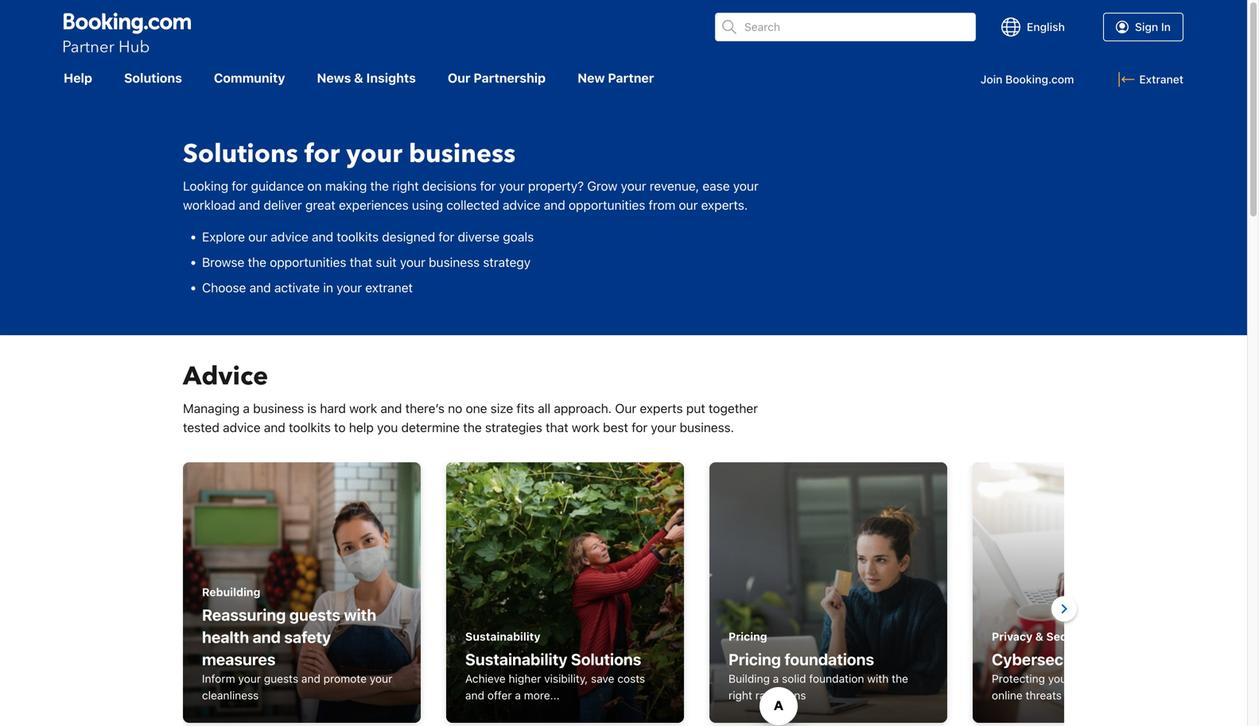 Task type: describe. For each thing, give the bounding box(es) containing it.
your up collected
[[499, 179, 525, 194]]

ddd image
[[183, 463, 421, 724]]

building
[[729, 673, 770, 686]]

join
[[980, 73, 1002, 86]]

advice
[[183, 359, 268, 394]]

experts
[[640, 401, 683, 416]]

in
[[1161, 20, 1171, 33]]

0 vertical spatial guests
[[289, 606, 340, 625]]

help link
[[64, 68, 107, 87]]

sign
[[1135, 20, 1158, 33]]

and up you
[[381, 401, 402, 416]]

your down measures
[[238, 673, 261, 686]]

your up making
[[346, 137, 402, 171]]

designed
[[382, 229, 435, 245]]

managing
[[183, 401, 240, 416]]

all
[[538, 401, 551, 416]]

deliver
[[264, 198, 302, 213]]

Search text field
[[715, 13, 976, 41]]

online
[[992, 690, 1023, 703]]

determine
[[401, 420, 460, 435]]

1 pricing from the top
[[729, 631, 767, 644]]

revenue,
[[650, 179, 699, 194]]

new partner link
[[578, 68, 668, 87]]

for left diverse
[[438, 229, 454, 245]]

strategies
[[485, 420, 542, 435]]

suit
[[376, 255, 397, 270]]

business inside the solutions for your business looking for guidance on making the right decisions for your property? grow your revenue, ease your workload and deliver great experiences using collected advice and opportunities from our experts.
[[409, 137, 516, 171]]

browse
[[202, 255, 244, 270]]

news
[[317, 70, 351, 85]]

business.
[[680, 420, 734, 435]]

& for privacy
[[1035, 631, 1043, 644]]

booking.com
[[1005, 73, 1074, 86]]

inform
[[202, 673, 235, 686]]

your right in
[[337, 280, 362, 295]]

next content image
[[1053, 600, 1075, 619]]

and left promote
[[301, 673, 320, 686]]

partnership
[[474, 70, 546, 85]]

join booking.com
[[980, 73, 1074, 86]]

solutions link
[[124, 68, 196, 87]]

new partner
[[578, 70, 654, 85]]

help
[[64, 70, 92, 85]]

frrf image
[[973, 463, 1211, 724]]

privacy
[[992, 631, 1033, 644]]

for up on
[[304, 137, 340, 171]]

approach.
[[554, 401, 612, 416]]

our partnership
[[448, 70, 546, 85]]

your up experts.
[[733, 179, 759, 194]]

experiences
[[339, 198, 409, 213]]

achieve
[[465, 673, 506, 686]]

the inside advice managing a business is hard work and there's no one size fits all approach. our experts put together tested advice and toolkits to help you determine the strategies that work best for your business.
[[463, 420, 482, 435]]

the inside pricing pricing foundations building a solid foundation with the right rate plans
[[892, 673, 908, 686]]

and left to
[[264, 420, 285, 435]]

solutions inside the sustainability sustainability solutions achieve higher visibility, save costs and offer a more...
[[571, 651, 641, 669]]

cybersecurity
[[992, 651, 1098, 669]]

that inside advice managing a business is hard work and there's no one size fits all approach. our experts put together tested advice and toolkits to help you determine the strategies that work best for your business.
[[546, 420, 568, 435]]

costs
[[617, 673, 645, 686]]

opportunities inside the solutions for your business looking for guidance on making the right decisions for your property? grow your revenue, ease your workload and deliver great experiences using collected advice and opportunities from our experts.
[[569, 198, 645, 213]]

help
[[349, 420, 374, 435]]

extranet
[[365, 280, 413, 295]]

on
[[307, 179, 322, 194]]

and right choose
[[249, 280, 271, 295]]

strategy
[[483, 255, 531, 270]]

foundation
[[809, 673, 864, 686]]

right inside pricing pricing foundations building a solid foundation with the right rate plans
[[729, 690, 752, 703]]

extranet link
[[1119, 72, 1183, 87]]

and down property?
[[544, 198, 565, 213]]

community
[[214, 70, 285, 85]]

and down the great at top
[[312, 229, 333, 245]]

best
[[603, 420, 628, 435]]

in
[[323, 280, 333, 295]]

a inside the sustainability sustainability solutions achieve higher visibility, save costs and offer a more...
[[515, 690, 521, 703]]

visibility,
[[544, 673, 588, 686]]

and inside the sustainability sustainability solutions achieve higher visibility, save costs and offer a more...
[[465, 690, 484, 703]]

plans
[[779, 690, 806, 703]]

experts.
[[701, 198, 748, 213]]

the inside the solutions for your business looking for guidance on making the right decisions for your property? grow your revenue, ease your workload and deliver great experiences using collected advice and opportunities from our experts.
[[370, 179, 389, 194]]

threats
[[1026, 690, 1062, 703]]

your inside advice managing a business is hard work and there's no one size fits all approach. our experts put together tested advice and toolkits to help you determine the strategies that work best for your business.
[[651, 420, 676, 435]]

workload
[[183, 198, 235, 213]]

your right grow
[[621, 179, 646, 194]]

join booking.com link
[[980, 73, 1074, 86]]

foundations
[[785, 651, 874, 669]]

business down diverse
[[429, 255, 480, 270]]

pricing pricing foundations building a solid foundation with the right rate plans
[[729, 631, 908, 703]]

choose and activate in your extranet
[[202, 280, 413, 295]]

decisions
[[422, 179, 477, 194]]

pricing foundations image
[[709, 463, 947, 724]]

sustainability sustainability solutions achieve higher visibility, save costs and offer a more...
[[465, 631, 645, 703]]

against
[[1122, 673, 1159, 686]]

with inside pricing pricing foundations building a solid foundation with the right rate plans
[[867, 673, 889, 686]]

your inside privacy & security cybersecurity protecting your business against online threats
[[1048, 673, 1071, 686]]

sign in link
[[1103, 13, 1183, 41]]

2 pricing from the top
[[729, 651, 781, 669]]

1 vertical spatial advice
[[271, 229, 308, 245]]

fits
[[517, 401, 534, 416]]

to
[[334, 420, 346, 435]]

advice inside advice managing a business is hard work and there's no one size fits all approach. our experts put together tested advice and toolkits to help you determine the strategies that work best for your business.
[[223, 420, 261, 435]]

business inside privacy & security cybersecurity protecting your business against online threats
[[1074, 673, 1119, 686]]

security
[[1046, 631, 1092, 644]]

pricing link
[[729, 631, 767, 644]]

explore
[[202, 229, 245, 245]]

privacy & security link
[[992, 631, 1092, 644]]

insights
[[366, 70, 416, 85]]

advice managing a business is hard work and there's no one size fits all approach. our experts put together tested advice and toolkits to help you determine the strategies that work best for your business.
[[183, 359, 758, 435]]

the right the browse
[[248, 255, 266, 270]]



Task type: locate. For each thing, give the bounding box(es) containing it.
0 horizontal spatial svg image
[[1001, 17, 1020, 37]]

home image
[[64, 13, 191, 54]]

browse the opportunities that suit your business strategy
[[202, 255, 534, 270]]

0 vertical spatial work
[[349, 401, 377, 416]]

1 vertical spatial that
[[546, 420, 568, 435]]

0 vertical spatial advice
[[503, 198, 540, 213]]

guests up safety
[[289, 606, 340, 625]]

0 vertical spatial our
[[448, 70, 470, 85]]

toolkits down is
[[289, 420, 331, 435]]

0 vertical spatial with
[[344, 606, 376, 625]]

advice
[[503, 198, 540, 213], [271, 229, 308, 245], [223, 420, 261, 435]]

more...
[[524, 690, 560, 703]]

business
[[409, 137, 516, 171], [429, 255, 480, 270], [253, 401, 304, 416], [1074, 673, 1119, 686]]

svg image left english
[[1001, 17, 1020, 37]]

& inside privacy & security cybersecurity protecting your business against online threats
[[1035, 631, 1043, 644]]

making
[[325, 179, 367, 194]]

great
[[305, 198, 335, 213]]

goals
[[503, 229, 534, 245]]

svg image
[[1001, 17, 1020, 37], [1119, 72, 1134, 87]]

0 horizontal spatial toolkits
[[289, 420, 331, 435]]

opportunities up choose and activate in your extranet
[[270, 255, 346, 270]]

2 vertical spatial solutions
[[571, 651, 641, 669]]

1 vertical spatial toolkits
[[289, 420, 331, 435]]

partner
[[608, 70, 654, 85]]

1 vertical spatial svg image
[[1119, 72, 1134, 87]]

for right looking
[[232, 179, 248, 194]]

0 vertical spatial sustainability
[[465, 631, 540, 644]]

and down achieve
[[465, 690, 484, 703]]

promote
[[323, 673, 367, 686]]

1 horizontal spatial work
[[572, 420, 600, 435]]

work
[[349, 401, 377, 416], [572, 420, 600, 435]]

& up cybersecurity
[[1035, 631, 1043, 644]]

previous content image
[[172, 600, 194, 619]]

1 horizontal spatial with
[[867, 673, 889, 686]]

right down building
[[729, 690, 752, 703]]

right
[[392, 179, 419, 194], [729, 690, 752, 703]]

solutions for solutions for your business looking for guidance on making the right decisions for your property? grow your revenue, ease your workload and deliver great experiences using collected advice and opportunities from our experts.
[[183, 137, 298, 171]]

1 vertical spatial our
[[615, 401, 636, 416]]

extranet
[[1139, 73, 1183, 86]]

no
[[448, 401, 462, 416]]

opportunities down grow
[[569, 198, 645, 213]]

1 vertical spatial sustainability
[[465, 651, 567, 669]]

our right explore
[[248, 229, 267, 245]]

property?
[[528, 179, 584, 194]]

advice down 'managing'
[[223, 420, 261, 435]]

one
[[466, 401, 487, 416]]

with inside rebuilding reassuring guests with health and safety measures inform your guests and promote your cleanliness
[[344, 606, 376, 625]]

1 vertical spatial with
[[867, 673, 889, 686]]

sustainability link
[[465, 631, 540, 644]]

0 horizontal spatial right
[[392, 179, 419, 194]]

safety
[[284, 628, 331, 647]]

solid
[[782, 673, 806, 686]]

1 horizontal spatial our
[[615, 401, 636, 416]]

1 horizontal spatial a
[[515, 690, 521, 703]]

1 vertical spatial pricing
[[729, 651, 781, 669]]

business left is
[[253, 401, 304, 416]]

our up best
[[615, 401, 636, 416]]

1 vertical spatial work
[[572, 420, 600, 435]]

advice up goals
[[503, 198, 540, 213]]

0 horizontal spatial our
[[448, 70, 470, 85]]

grow
[[587, 179, 617, 194]]

work up help
[[349, 401, 377, 416]]

choose
[[202, 280, 246, 295]]

sustainability up higher
[[465, 651, 567, 669]]

business inside advice managing a business is hard work and there's no one size fits all approach. our experts put together tested advice and toolkits to help you determine the strategies that work best for your business.
[[253, 401, 304, 416]]

0 vertical spatial right
[[392, 179, 419, 194]]

a inside pricing pricing foundations building a solid foundation with the right rate plans
[[773, 673, 779, 686]]

solutions up save
[[571, 651, 641, 669]]

right up using
[[392, 179, 419, 194]]

0 vertical spatial svg image
[[1001, 17, 1020, 37]]

0 horizontal spatial solutions
[[124, 70, 182, 85]]

1 horizontal spatial solutions
[[183, 137, 298, 171]]

our down revenue,
[[679, 198, 698, 213]]

a
[[243, 401, 250, 416], [773, 673, 779, 686], [515, 690, 521, 703]]

booking.com_131021_flat_271.jpg image
[[446, 463, 684, 724]]

with up promote
[[344, 606, 376, 625]]

sustainability
[[465, 631, 540, 644], [465, 651, 567, 669]]

news & insights
[[317, 70, 416, 85]]

our inside advice managing a business is hard work and there's no one size fits all approach. our experts put together tested advice and toolkits to help you determine the strategies that work best for your business.
[[615, 401, 636, 416]]

business up decisions
[[409, 137, 516, 171]]

from
[[649, 198, 675, 213]]

rebuilding reassuring guests with health and safety measures inform your guests and promote your cleanliness
[[202, 586, 392, 703]]

the right foundation
[[892, 673, 908, 686]]

0 vertical spatial opportunities
[[569, 198, 645, 213]]

2 vertical spatial advice
[[223, 420, 261, 435]]

0 vertical spatial that
[[350, 255, 372, 270]]

your right promote
[[370, 673, 392, 686]]

1 horizontal spatial &
[[1035, 631, 1043, 644]]

sign in
[[1135, 20, 1171, 33]]

using
[[412, 198, 443, 213]]

solutions for your business looking for guidance on making the right decisions for your property? grow your revenue, ease your workload and deliver great experiences using collected advice and opportunities from our experts.
[[183, 137, 759, 213]]

2 sustainability from the top
[[465, 651, 567, 669]]

1 vertical spatial a
[[773, 673, 779, 686]]

looking
[[183, 179, 228, 194]]

cleanliness
[[202, 690, 259, 703]]

1 vertical spatial right
[[729, 690, 752, 703]]

hard
[[320, 401, 346, 416]]

explore our advice and toolkits designed for diverse goals
[[202, 229, 534, 245]]

our left partnership
[[448, 70, 470, 85]]

reassuring
[[202, 606, 286, 625]]

1 horizontal spatial svg image
[[1119, 72, 1134, 87]]

toolkits
[[337, 229, 379, 245], [289, 420, 331, 435]]

that
[[350, 255, 372, 270], [546, 420, 568, 435]]

solutions
[[124, 70, 182, 85], [183, 137, 298, 171], [571, 651, 641, 669]]

0 vertical spatial our
[[679, 198, 698, 213]]

offer
[[487, 690, 512, 703]]

1 vertical spatial our
[[248, 229, 267, 245]]

toolkits up browse the opportunities that suit your business strategy
[[337, 229, 379, 245]]

0 vertical spatial toolkits
[[337, 229, 379, 245]]

activate
[[274, 280, 320, 295]]

community link
[[214, 68, 299, 87]]

your down experts
[[651, 420, 676, 435]]

solutions for solutions
[[124, 70, 182, 85]]

0 vertical spatial a
[[243, 401, 250, 416]]

put
[[686, 401, 705, 416]]

save
[[591, 673, 614, 686]]

your
[[346, 137, 402, 171], [499, 179, 525, 194], [621, 179, 646, 194], [733, 179, 759, 194], [400, 255, 425, 270], [337, 280, 362, 295], [651, 420, 676, 435], [238, 673, 261, 686], [370, 673, 392, 686], [1048, 673, 1071, 686]]

that down all
[[546, 420, 568, 435]]

new
[[578, 70, 605, 85]]

with right foundation
[[867, 673, 889, 686]]

collected
[[446, 198, 499, 213]]

size
[[490, 401, 513, 416]]

1 vertical spatial solutions
[[183, 137, 298, 171]]

0 vertical spatial pricing
[[729, 631, 767, 644]]

advice down deliver
[[271, 229, 308, 245]]

& right news
[[354, 70, 363, 85]]

protecting
[[992, 673, 1045, 686]]

right inside the solutions for your business looking for guidance on making the right decisions for your property? grow your revenue, ease your workload and deliver great experiences using collected advice and opportunities from our experts.
[[392, 179, 419, 194]]

2 horizontal spatial solutions
[[571, 651, 641, 669]]

your down designed
[[400, 255, 425, 270]]

0 horizontal spatial opportunities
[[270, 255, 346, 270]]

english
[[1027, 20, 1065, 33]]

a left the solid
[[773, 673, 779, 686]]

1 horizontal spatial our
[[679, 198, 698, 213]]

and
[[239, 198, 260, 213], [544, 198, 565, 213], [312, 229, 333, 245], [249, 280, 271, 295], [381, 401, 402, 416], [264, 420, 285, 435], [253, 628, 281, 647], [301, 673, 320, 686], [465, 690, 484, 703]]

1 vertical spatial &
[[1035, 631, 1043, 644]]

for inside advice managing a business is hard work and there's no one size fits all approach. our experts put together tested advice and toolkits to help you determine the strategies that work best for your business.
[[632, 420, 648, 435]]

0 horizontal spatial &
[[354, 70, 363, 85]]

you
[[377, 420, 398, 435]]

0 horizontal spatial a
[[243, 401, 250, 416]]

health
[[202, 628, 249, 647]]

privacy & security cybersecurity protecting your business against online threats
[[992, 631, 1159, 703]]

2 horizontal spatial a
[[773, 673, 779, 686]]

advice inside the solutions for your business looking for guidance on making the right decisions for your property? grow your revenue, ease your workload and deliver great experiences using collected advice and opportunities from our experts.
[[503, 198, 540, 213]]

0 horizontal spatial that
[[350, 255, 372, 270]]

2 vertical spatial a
[[515, 690, 521, 703]]

toolkits inside advice managing a business is hard work and there's no one size fits all approach. our experts put together tested advice and toolkits to help you determine the strategies that work best for your business.
[[289, 420, 331, 435]]

there's
[[405, 401, 445, 416]]

solutions inside the solutions for your business looking for guidance on making the right decisions for your property? grow your revenue, ease your workload and deliver great experiences using collected advice and opportunities from our experts.
[[183, 137, 298, 171]]

a inside advice managing a business is hard work and there's no one size fits all approach. our experts put together tested advice and toolkits to help you determine the strategies that work best for your business.
[[243, 401, 250, 416]]

and left deliver
[[239, 198, 260, 213]]

for up collected
[[480, 179, 496, 194]]

the
[[370, 179, 389, 194], [248, 255, 266, 270], [463, 420, 482, 435], [892, 673, 908, 686]]

your up threats
[[1048, 673, 1071, 686]]

1 sustainability from the top
[[465, 631, 540, 644]]

solutions down the home image
[[124, 70, 182, 85]]

tested
[[183, 420, 219, 435]]

the down one
[[463, 420, 482, 435]]

rate
[[755, 690, 776, 703]]

diverse
[[458, 229, 500, 245]]

0 horizontal spatial work
[[349, 401, 377, 416]]

a down higher
[[515, 690, 521, 703]]

the up the experiences
[[370, 179, 389, 194]]

svg image left extranet
[[1119, 72, 1134, 87]]

together
[[709, 401, 758, 416]]

and down reassuring
[[253, 628, 281, 647]]

is
[[307, 401, 317, 416]]

0 vertical spatial &
[[354, 70, 363, 85]]

business left 'against'
[[1074, 673, 1119, 686]]

opportunities
[[569, 198, 645, 213], [270, 255, 346, 270]]

solutions up looking
[[183, 137, 298, 171]]

that left suit
[[350, 255, 372, 270]]

1 vertical spatial guests
[[264, 673, 298, 686]]

ease
[[703, 179, 730, 194]]

rebuilding
[[202, 586, 260, 599]]

0 horizontal spatial with
[[344, 606, 376, 625]]

1 horizontal spatial right
[[729, 690, 752, 703]]

1 horizontal spatial advice
[[271, 229, 308, 245]]

0 horizontal spatial our
[[248, 229, 267, 245]]

1 horizontal spatial that
[[546, 420, 568, 435]]

guests down measures
[[264, 673, 298, 686]]

sustainability up achieve
[[465, 631, 540, 644]]

1 horizontal spatial opportunities
[[569, 198, 645, 213]]

measures
[[202, 651, 276, 669]]

higher
[[509, 673, 541, 686]]

& for news
[[354, 70, 363, 85]]

1 horizontal spatial toolkits
[[337, 229, 379, 245]]

2 horizontal spatial advice
[[503, 198, 540, 213]]

a right 'managing'
[[243, 401, 250, 416]]

0 horizontal spatial advice
[[223, 420, 261, 435]]

work down the approach.
[[572, 420, 600, 435]]

for right best
[[632, 420, 648, 435]]

1 vertical spatial opportunities
[[270, 255, 346, 270]]

with
[[344, 606, 376, 625], [867, 673, 889, 686]]

news & insights link
[[317, 68, 430, 87]]

0 vertical spatial solutions
[[124, 70, 182, 85]]

our inside the solutions for your business looking for guidance on making the right decisions for your property? grow your revenue, ease your workload and deliver great experiences using collected advice and opportunities from our experts.
[[679, 198, 698, 213]]



Task type: vqa. For each thing, say whether or not it's contained in the screenshot.


